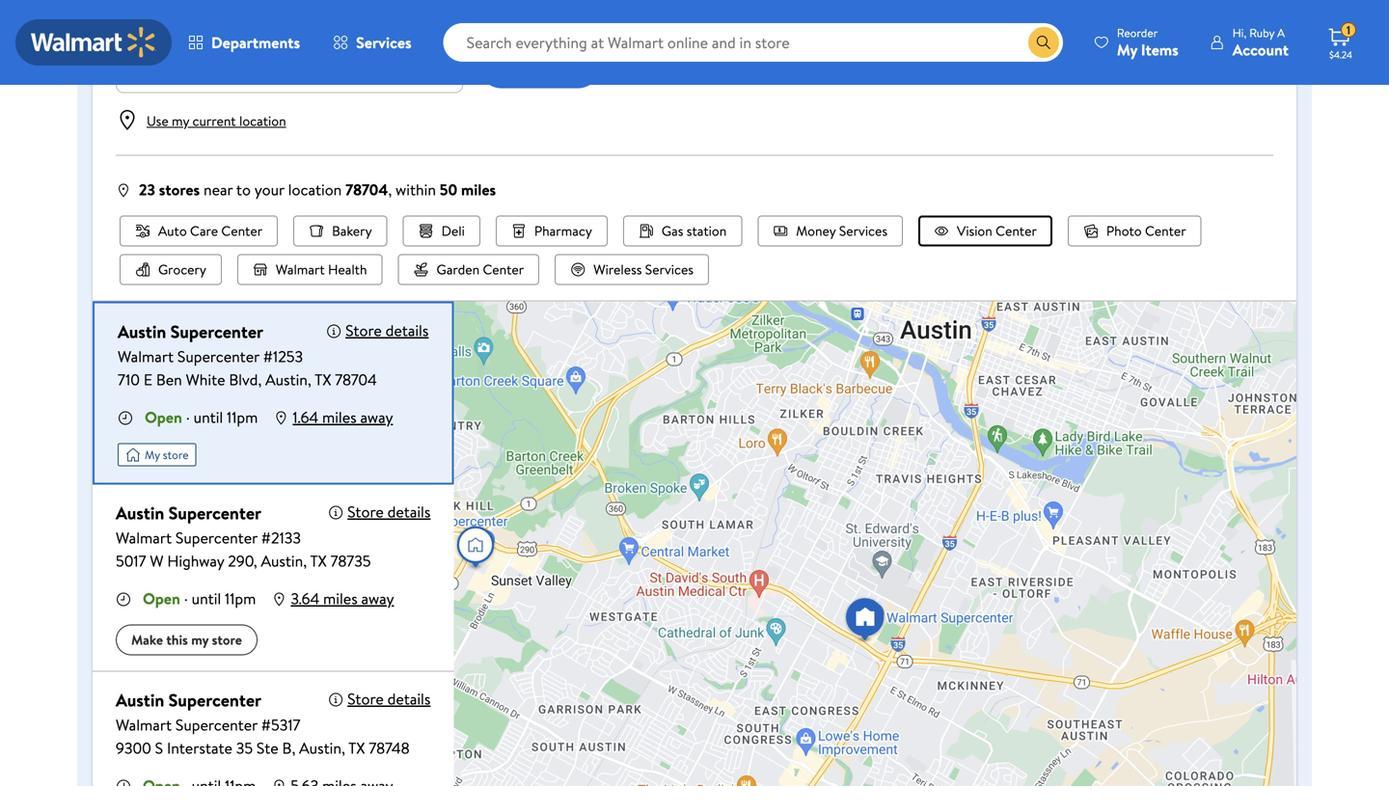 Task type: vqa. For each thing, say whether or not it's contained in the screenshot.
My's store
yes



Task type: locate. For each thing, give the bounding box(es) containing it.
1 vertical spatial store details link
[[348, 501, 431, 523]]

1 vertical spatial open · until 11pm
[[143, 588, 256, 609]]

2 vertical spatial walmart supercenter element
[[116, 714, 410, 737]]

away down 78735 at left
[[361, 588, 394, 609]]

0 vertical spatial ·
[[186, 407, 190, 428]]

open · until 11pm down the white
[[145, 407, 258, 428]]

health
[[328, 260, 367, 279]]

0 vertical spatial austin element
[[118, 319, 263, 345]]

· down highway
[[184, 588, 188, 609]]

2 vertical spatial austin element
[[116, 688, 262, 714]]

until for white
[[194, 407, 223, 428]]

0 vertical spatial store details
[[346, 320, 429, 341]]

1 vertical spatial 78704
[[335, 369, 377, 390]]

walmart inside button
[[276, 260, 325, 279]]

0 vertical spatial services
[[356, 32, 412, 53]]

1 vertical spatial tx
[[310, 551, 327, 572]]

store details for walmart supercenter #2133 5017 w highway 290,   austin, tx 78735
[[348, 501, 431, 523]]

center inside auto care center button
[[221, 222, 263, 240]]

2 vertical spatial services
[[645, 260, 694, 279]]

gas station button
[[623, 216, 742, 247]]

away
[[360, 407, 393, 428], [361, 588, 394, 609]]

a
[[1278, 25, 1286, 41]]

austin element for interstate
[[116, 688, 262, 714]]

miles right 50
[[461, 179, 496, 200]]

· down the white
[[186, 407, 190, 428]]

austin element for highway
[[116, 500, 262, 526]]

walmart inside "walmart supercenter #5317 9300 s interstate 35 ste b,   austin, tx 78748"
[[116, 715, 172, 736]]

my right 'use'
[[172, 111, 189, 130]]

austin up 'e'
[[118, 320, 166, 344]]

1 vertical spatial austin
[[116, 501, 164, 526]]

· for ben
[[186, 407, 190, 428]]

11pm
[[227, 407, 258, 428], [225, 588, 256, 609]]

deli
[[442, 222, 465, 240]]

1 vertical spatial my
[[145, 447, 160, 463]]

reorder
[[1117, 25, 1158, 41]]

austin element up highway
[[116, 500, 262, 526]]

78704
[[346, 179, 388, 200], [335, 369, 377, 390]]

walmart image
[[31, 27, 156, 58]]

open · until 11pm
[[145, 407, 258, 428], [143, 588, 256, 609]]

austin up the 9300
[[116, 689, 164, 713]]

away for 3.64 miles away
[[361, 588, 394, 609]]

0 vertical spatial austin
[[118, 320, 166, 344]]

care
[[190, 222, 218, 240]]

1 vertical spatial services
[[840, 222, 888, 240]]

austin for walmart supercenter #2133
[[116, 501, 164, 526]]

open up my store
[[145, 407, 182, 428]]

walmart supercenter element
[[118, 345, 393, 368], [116, 526, 394, 550], [116, 714, 410, 737]]

services inside "button"
[[645, 260, 694, 279]]

walmart supercenter element for #1253
[[118, 345, 393, 368]]

0 vertical spatial walmart supercenter element
[[118, 345, 393, 368]]

0 vertical spatial open · until 11pm
[[145, 407, 258, 428]]

0 vertical spatial 11pm
[[227, 407, 258, 428]]

miles right 3.64
[[323, 588, 358, 609]]

walmart supercenter element containing walmart supercenter #1253
[[118, 345, 393, 368]]

store details up 78735 at left
[[348, 501, 431, 523]]

miles right 1.64
[[322, 407, 357, 428]]

11pm for white
[[227, 407, 258, 428]]

0 vertical spatial tx
[[315, 369, 332, 390]]

store details link for walmart supercenter #2133 5017 w highway 290,   austin, tx 78735
[[348, 501, 431, 523]]

walmart up 'e'
[[118, 346, 174, 367]]

walmart supercenter element for #5317
[[116, 714, 410, 737]]

1 vertical spatial details
[[388, 501, 431, 523]]

my inside reorder my items
[[1117, 39, 1138, 60]]

1 horizontal spatial my
[[1117, 39, 1138, 60]]

0 horizontal spatial my
[[145, 447, 160, 463]]

center right care
[[221, 222, 263, 240]]

store up 78748
[[348, 689, 384, 710]]

walmart for walmart health
[[276, 260, 325, 279]]

austin, inside walmart supercenter #2133 5017 w highway 290,   austin, tx 78735
[[261, 551, 307, 572]]

center inside vision center button
[[996, 222, 1037, 240]]

walmart health
[[276, 260, 367, 279]]

money services
[[796, 222, 888, 240]]

my inside button
[[191, 631, 209, 649]]

0 vertical spatial miles
[[461, 179, 496, 200]]

store right view
[[665, 55, 700, 76]]

ben
[[156, 369, 182, 390]]

store details link up 78735 at left
[[348, 501, 431, 523]]

garden center
[[437, 260, 524, 279]]

#5317
[[261, 715, 301, 736]]

store down health
[[346, 320, 382, 341]]

walmart supercenter #2133 5017 w highway 290,   austin, tx 78735
[[116, 527, 371, 572]]

0 horizontal spatial my
[[172, 111, 189, 130]]

directory
[[703, 55, 765, 76]]

open
[[145, 407, 182, 428], [143, 588, 180, 609]]

2 vertical spatial tx
[[349, 738, 365, 759]]

map region
[[454, 302, 1297, 787]]

0 vertical spatial details
[[386, 320, 429, 341]]

open · until 11pm down highway
[[143, 588, 256, 609]]

tx up 1.64
[[315, 369, 332, 390]]

austin supercenter
[[118, 320, 263, 344], [116, 501, 262, 526], [116, 689, 262, 713]]

garden
[[437, 260, 480, 279]]

1 vertical spatial store
[[348, 501, 384, 523]]

walmart supercenter element up ste
[[116, 714, 410, 737]]

my left items
[[1117, 39, 1138, 60]]

vision
[[957, 222, 993, 240]]

0 vertical spatial store
[[346, 320, 382, 341]]

services inside "popup button"
[[356, 32, 412, 53]]

away right 1.64
[[360, 407, 393, 428]]

services inside button
[[840, 222, 888, 240]]

1 horizontal spatial my
[[191, 631, 209, 649]]

austin, inside walmart supercenter #1253 710 e ben white blvd,   austin, tx 78704
[[266, 369, 311, 390]]

w
[[150, 551, 164, 572]]

walmart supercenter #5317 9300 s interstate 35 ste b,   austin, tx 78748
[[116, 715, 410, 759]]

my right this
[[191, 631, 209, 649]]

center right photo
[[1146, 222, 1187, 240]]

store for walmart supercenter #1253 710 e ben white blvd,   austin, tx 78704
[[346, 320, 382, 341]]

1 horizontal spatial location
[[288, 179, 342, 200]]

store details link
[[346, 320, 429, 341], [348, 501, 431, 523], [348, 689, 431, 710]]

2 vertical spatial austin,
[[299, 738, 345, 759]]

2 vertical spatial store
[[348, 689, 384, 710]]

tx
[[315, 369, 332, 390], [310, 551, 327, 572], [349, 738, 365, 759]]

open for highway
[[143, 588, 180, 609]]

23 stores near to your location 78704 , within 50 miles
[[139, 179, 496, 200]]

center inside photo center button
[[1146, 222, 1187, 240]]

0 vertical spatial until
[[194, 407, 223, 428]]

austin supercenter for ben
[[118, 320, 263, 344]]

11pm for 290,
[[225, 588, 256, 609]]

·
[[186, 407, 190, 428], [184, 588, 188, 609]]

austin supercenter up highway
[[116, 501, 262, 526]]

store details link up 78748
[[348, 689, 431, 710]]

austin supercenter for interstate
[[116, 689, 262, 713]]

#1253
[[263, 346, 303, 367]]

store details
[[346, 320, 429, 341], [348, 501, 431, 523], [348, 689, 431, 710]]

my
[[1117, 39, 1138, 60], [145, 447, 160, 463]]

until down highway
[[192, 588, 221, 609]]

search icon image
[[1036, 35, 1052, 50]]

list
[[116, 216, 1274, 285]]

within
[[396, 179, 436, 200]]

details for walmart supercenter #1253 710 e ben white blvd,   austin, tx 78704
[[386, 320, 429, 341]]

departments button
[[172, 19, 317, 66]]

2 vertical spatial austin supercenter
[[116, 689, 262, 713]]

#2133
[[261, 527, 301, 549]]

1 vertical spatial store details
[[348, 501, 431, 523]]

walmart supercenter element containing walmart supercenter #2133
[[116, 526, 394, 550]]

78704 up "bakery"
[[346, 179, 388, 200]]

walmart supercenter element containing walmart supercenter #5317
[[116, 714, 410, 737]]

1 vertical spatial miles
[[322, 407, 357, 428]]

bakery
[[332, 222, 372, 240]]

walmart
[[276, 260, 325, 279], [118, 346, 174, 367], [116, 527, 172, 549], [116, 715, 172, 736]]

store up 78735 at left
[[348, 501, 384, 523]]

miles
[[461, 179, 496, 200], [322, 407, 357, 428], [323, 588, 358, 609]]

store right this
[[212, 631, 242, 649]]

710
[[118, 369, 140, 390]]

supercenter
[[170, 320, 263, 344], [177, 346, 260, 367], [169, 501, 262, 526], [176, 527, 258, 549], [169, 689, 262, 713], [176, 715, 258, 736]]

open down w
[[143, 588, 180, 609]]

1 vertical spatial away
[[361, 588, 394, 609]]

austin element up interstate
[[116, 688, 262, 714]]

austin element up the white
[[118, 319, 263, 345]]

austin element
[[118, 319, 263, 345], [116, 500, 262, 526], [116, 688, 262, 714]]

11pm down blvd,
[[227, 407, 258, 428]]

0 vertical spatial my
[[1117, 39, 1138, 60]]

store right find
[[540, 53, 578, 77]]

2 vertical spatial miles
[[323, 588, 358, 609]]

2 vertical spatial austin
[[116, 689, 164, 713]]

1 vertical spatial 11pm
[[225, 588, 256, 609]]

store details up 78748
[[348, 689, 431, 710]]

austin
[[118, 320, 166, 344], [116, 501, 164, 526], [116, 689, 164, 713]]

center right garden at the left of the page
[[483, 260, 524, 279]]

1 vertical spatial austin,
[[261, 551, 307, 572]]

until
[[194, 407, 223, 428], [192, 588, 221, 609]]

miles for walmart supercenter #2133 5017 w highway 290,   austin, tx 78735
[[323, 588, 358, 609]]

1 vertical spatial open
[[143, 588, 180, 609]]

tx left 78748
[[349, 738, 365, 759]]

1 vertical spatial austin supercenter
[[116, 501, 262, 526]]

78704 up 1.64 miles away
[[335, 369, 377, 390]]

ste
[[257, 738, 279, 759]]

2 vertical spatial details
[[388, 689, 431, 710]]

walmart left health
[[276, 260, 325, 279]]

austin for walmart supercenter #5317
[[116, 689, 164, 713]]

services for money services
[[840, 222, 888, 240]]

0 vertical spatial open
[[145, 407, 182, 428]]

tx left 78735 at left
[[310, 551, 327, 572]]

my inside image
[[145, 447, 160, 463]]

location
[[239, 111, 286, 130], [288, 179, 342, 200]]

austin, right b,
[[299, 738, 345, 759]]

1 horizontal spatial services
[[645, 260, 694, 279]]

photo center button
[[1068, 216, 1202, 247]]

miles for walmart supercenter #1253 710 e ben white blvd,   austin, tx 78704
[[322, 407, 357, 428]]

walmart inside walmart supercenter #2133 5017 w highway 290,   austin, tx 78735
[[116, 527, 172, 549]]

highway
[[167, 551, 224, 572]]

austin supercenter up interstate
[[116, 689, 262, 713]]

store details link down health
[[346, 320, 429, 341]]

walmart supercenter #1253 710 e ben white blvd,   austin, tx 78704
[[118, 346, 377, 390]]

money
[[796, 222, 836, 240]]

walmart up the 9300
[[116, 715, 172, 736]]

center inside garden center button
[[483, 260, 524, 279]]

walmart supercenter element for #2133
[[116, 526, 394, 550]]

walmart up the "5017"
[[116, 527, 172, 549]]

austin supercenter up the white
[[118, 320, 263, 344]]

center
[[221, 222, 263, 240], [996, 222, 1037, 240], [1146, 222, 1187, 240], [483, 260, 524, 279]]

location right your in the left top of the page
[[288, 179, 342, 200]]

center right vision
[[996, 222, 1037, 240]]

wireless services
[[594, 260, 694, 279]]

0 vertical spatial away
[[360, 407, 393, 428]]

austin, down #2133
[[261, 551, 307, 572]]

walmart inside walmart supercenter #1253 710 e ben white blvd,   austin, tx 78704
[[118, 346, 174, 367]]

austin,
[[266, 369, 311, 390], [261, 551, 307, 572], [299, 738, 345, 759]]

0 vertical spatial austin,
[[266, 369, 311, 390]]

services button
[[317, 19, 428, 66]]

walmart supercenter element up blvd,
[[118, 345, 393, 368]]

grocery
[[158, 260, 206, 279]]

my down 'e'
[[145, 447, 160, 463]]

2 horizontal spatial services
[[840, 222, 888, 240]]

3.64 miles away
[[291, 588, 394, 609]]

money services button
[[758, 216, 903, 247]]

austin up the "5017"
[[116, 501, 164, 526]]

blvd,
[[229, 369, 262, 390]]

Enter zip code text field
[[155, 38, 447, 92]]

store for my
[[163, 447, 189, 463]]

0 vertical spatial my
[[172, 111, 189, 130]]

1 vertical spatial austin element
[[116, 500, 262, 526]]

make this my store
[[131, 631, 242, 649]]

walmart supercenter element up 290,
[[116, 526, 394, 550]]

e
[[144, 369, 153, 390]]

vision center
[[957, 222, 1037, 240]]

location right current
[[239, 111, 286, 130]]

0 horizontal spatial services
[[356, 32, 412, 53]]

0 vertical spatial store details link
[[346, 320, 429, 341]]

until down the white
[[194, 407, 223, 428]]

,
[[388, 179, 392, 200]]

austin, down "#1253"
[[266, 369, 311, 390]]

0 horizontal spatial location
[[239, 111, 286, 130]]

store inside image
[[163, 447, 189, 463]]

1 vertical spatial until
[[192, 588, 221, 609]]

store for walmart supercenter #2133 5017 w highway 290,   austin, tx 78735
[[348, 501, 384, 523]]

0 vertical spatial austin supercenter
[[118, 320, 263, 344]]

store details down health
[[346, 320, 429, 341]]

store down 'ben'
[[163, 447, 189, 463]]

1 vertical spatial walmart supercenter element
[[116, 526, 394, 550]]

1 vertical spatial my
[[191, 631, 209, 649]]

tx inside walmart supercenter #2133 5017 w highway 290,   austin, tx 78735
[[310, 551, 327, 572]]

11pm down 290,
[[225, 588, 256, 609]]

1 vertical spatial ·
[[184, 588, 188, 609]]



Task type: describe. For each thing, give the bounding box(es) containing it.
78748
[[369, 738, 410, 759]]

use my current location button
[[139, 111, 292, 130]]

0 vertical spatial 78704
[[346, 179, 388, 200]]

center for vision center
[[996, 222, 1037, 240]]

your
[[255, 179, 285, 200]]

5017
[[116, 551, 146, 572]]

view store directory link
[[625, 46, 769, 84]]

open for ben
[[145, 407, 182, 428]]

auto care center button
[[120, 216, 278, 247]]

current
[[193, 111, 236, 130]]

supercenter inside "walmart supercenter #5317 9300 s interstate 35 ste b,   austin, tx 78748"
[[176, 715, 258, 736]]

23
[[139, 179, 155, 200]]

find
[[502, 53, 535, 77]]

this
[[166, 631, 188, 649]]

view
[[629, 55, 661, 76]]

details for walmart supercenter #2133 5017 w highway 290,   austin, tx 78735
[[388, 501, 431, 523]]

auto
[[158, 222, 187, 240]]

use my current location
[[147, 111, 286, 130]]

center for photo center
[[1146, 222, 1187, 240]]

away for 1.64 miles away
[[360, 407, 393, 428]]

9300 s interstate 35 ste b,
  austin, tx 78748 element
[[116, 737, 410, 760]]

austin element for ben
[[118, 319, 263, 345]]

find store
[[502, 53, 578, 77]]

vision center button
[[919, 216, 1053, 247]]

until for 290,
[[192, 588, 221, 609]]

departments
[[211, 32, 300, 53]]

supercenter inside walmart supercenter #1253 710 e ben white blvd,   austin, tx 78704
[[177, 346, 260, 367]]

5017 w highway 290,
  austin, tx 78735 element
[[116, 550, 394, 573]]

9300
[[116, 738, 151, 759]]

0 vertical spatial location
[[239, 111, 286, 130]]

pharmacy
[[535, 222, 592, 240]]

walmart for walmart supercenter #5317 9300 s interstate 35 ste b,   austin, tx 78748
[[116, 715, 172, 736]]

s
[[155, 738, 163, 759]]

walmart for walmart supercenter #2133 5017 w highway 290,   austin, tx 78735
[[116, 527, 172, 549]]

store details link for walmart supercenter #1253 710 e ben white blvd,   austin, tx 78704
[[346, 320, 429, 341]]

3.64 miles away link
[[291, 588, 394, 609]]

710 e ben white blvd,
  austin, tx 78704 element
[[118, 368, 393, 391]]

white
[[186, 369, 225, 390]]

view store directory
[[629, 55, 765, 76]]

auto care center
[[158, 222, 263, 240]]

near
[[204, 179, 233, 200]]

1.64 miles away link
[[293, 407, 393, 428]]

290,
[[228, 551, 257, 572]]

austin, inside "walmart supercenter #5317 9300 s interstate 35 ste b,   austin, tx 78748"
[[299, 738, 345, 759]]

center for garden center
[[483, 260, 524, 279]]

gas
[[662, 222, 684, 240]]

deli button
[[403, 216, 480, 247]]

3.64
[[291, 588, 320, 609]]

50
[[440, 179, 458, 200]]

store for find
[[540, 53, 578, 77]]

services for wireless services
[[645, 260, 694, 279]]

photo center
[[1107, 222, 1187, 240]]

$4.24
[[1330, 48, 1353, 61]]

store for view
[[665, 55, 700, 76]]

find store button
[[479, 42, 601, 88]]

interstate
[[167, 738, 233, 759]]

b,
[[282, 738, 296, 759]]

710 e ben white blvd null is my store image
[[118, 443, 196, 467]]

make this my store button
[[116, 625, 258, 656]]

my store
[[145, 447, 189, 463]]

1.64 miles away
[[293, 407, 393, 428]]

account
[[1233, 39, 1289, 60]]

78704 inside walmart supercenter #1253 710 e ben white blvd,   austin, tx 78704
[[335, 369, 377, 390]]

2 vertical spatial store details
[[348, 689, 431, 710]]

bakery button
[[294, 216, 388, 247]]

garden center button
[[398, 254, 540, 285]]

to
[[236, 179, 251, 200]]

austin supercenter for highway
[[116, 501, 262, 526]]

stores
[[159, 179, 200, 200]]

pharmacy button
[[496, 216, 608, 247]]

reorder my items
[[1117, 25, 1179, 60]]

wireless
[[594, 260, 642, 279]]

photo
[[1107, 222, 1142, 240]]

1
[[1347, 22, 1351, 38]]

use
[[147, 111, 169, 130]]

make
[[131, 631, 163, 649]]

tx inside "walmart supercenter #5317 9300 s interstate 35 ste b,   austin, tx 78748"
[[349, 738, 365, 759]]

list containing auto care center
[[116, 216, 1274, 285]]

store details for walmart supercenter #1253 710 e ben white blvd,   austin, tx 78704
[[346, 320, 429, 341]]

35
[[236, 738, 253, 759]]

1 vertical spatial location
[[288, 179, 342, 200]]

gas station
[[662, 222, 727, 240]]

Walmart Site-Wide search field
[[444, 23, 1063, 62]]

Search search field
[[444, 23, 1063, 62]]

open · until 11pm for highway
[[143, 588, 256, 609]]

1.64
[[293, 407, 319, 428]]

grocery button
[[120, 254, 222, 285]]

hi, ruby a account
[[1233, 25, 1289, 60]]

2 vertical spatial store details link
[[348, 689, 431, 710]]

supercenter inside walmart supercenter #2133 5017 w highway 290,   austin, tx 78735
[[176, 527, 258, 549]]

station
[[687, 222, 727, 240]]

walmart health button
[[237, 254, 383, 285]]

walmart for walmart supercenter #1253 710 e ben white blvd,   austin, tx 78704
[[118, 346, 174, 367]]

tx inside walmart supercenter #1253 710 e ben white blvd,   austin, tx 78704
[[315, 369, 332, 390]]

open · until 11pm for ben
[[145, 407, 258, 428]]

austin for walmart supercenter #1253
[[118, 320, 166, 344]]

· for highway
[[184, 588, 188, 609]]

hi,
[[1233, 25, 1247, 41]]

78735
[[331, 551, 371, 572]]

wireless services button
[[555, 254, 709, 285]]

ruby
[[1250, 25, 1275, 41]]

items
[[1142, 39, 1179, 60]]



